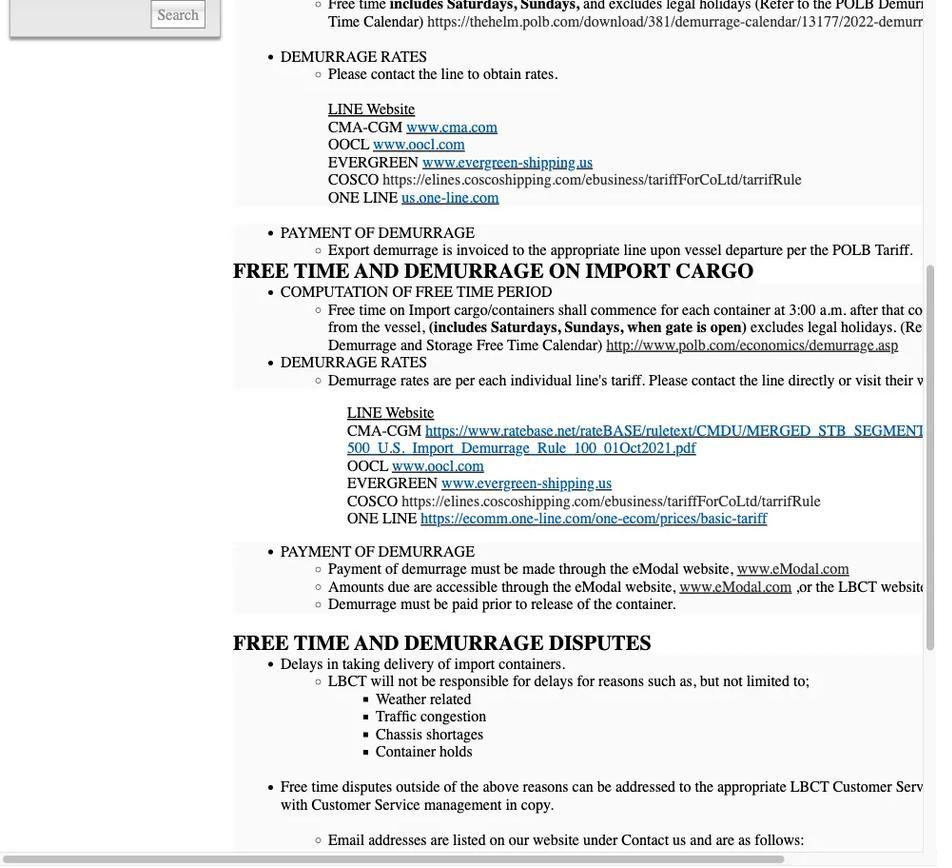 Task type: locate. For each thing, give the bounding box(es) containing it.
vessel
[[685, 241, 722, 259]]

1 vertical spatial demurrage rates
[[281, 354, 428, 371]]

sundays,
[[565, 318, 624, 336]]

polb left demurrag
[[836, 0, 875, 12]]

1 horizontal spatial and
[[691, 831, 713, 849]]

website inside line website cma-cgm www.cma.com oocl www.oocl.com evergreen www.evergreen-shipping.us cosco https://elines.coscoshipping.com/ebusiness/tariffforcoltd/tarrifrule one line us.one-line.com
[[367, 100, 415, 118]]

1 horizontal spatial time
[[359, 301, 386, 318]]

0 horizontal spatial must
[[401, 596, 430, 613]]

payment inside payment of demurrage payment of demurrage must be made through the emodal website, www.emodal.com amounts due are accessible through the emodal website, www.emodal.com ,or the lbct website, demurrage must be paid prior to release of the container.
[[281, 543, 352, 560]]

0 vertical spatial polb
[[836, 0, 875, 12]]

1 horizontal spatial free
[[328, 301, 356, 318]]

www.evergreen-shipping.us link up "line.com"
[[423, 153, 593, 171]]

free for free time disputes outside of the above reasons can be addressed to the appropriate lbct customer service
[[281, 778, 308, 796]]

cosco
[[328, 171, 379, 189], [348, 492, 398, 510]]

0 horizontal spatial (refer
[[755, 0, 794, 12]]

0 vertical spatial each
[[683, 301, 711, 318]]

are right due at the bottom left of the page
[[414, 578, 433, 596]]

for left delays
[[513, 673, 531, 690]]

evergreen down cma-cgm
[[348, 475, 438, 492]]

0 vertical spatial reasons
[[599, 673, 645, 690]]

https://elines.coscoshipping.com/ebusiness/tariffforcoltd/tarrifrule
[[383, 171, 803, 189], [402, 492, 822, 510]]

the up the a.m.
[[811, 241, 829, 259]]

line left the upon
[[624, 241, 647, 259]]

prior
[[482, 596, 512, 613]]

reasons inside delays in taking delivery of import containers. lbct will not be responsible for delays for reasons such as, but not limited to; weather related traffic congestion chassis shortages container holds
[[599, 673, 645, 690]]

to right holidays on the top of the page
[[798, 0, 810, 12]]

contact up www.cma.com
[[371, 65, 415, 83]]

0 vertical spatial www.oocl.com link
[[373, 136, 465, 153]]

www.emodal.com link down tariff
[[738, 560, 850, 578]]

0 vertical spatial https://elines.coscoshipping.com/ebusiness/tariffforcoltd/tarrifrule
[[383, 171, 803, 189]]

shipping.us up line.com/one-
[[543, 475, 612, 492]]

demurrag
[[879, 0, 938, 12]]

appropriate inside payment of demurrage export demurrage is invoiced to the appropriate line upon vessel departure per the polb tariff. free time and demurrage on import cargo
[[551, 241, 620, 259]]

0 vertical spatial free
[[328, 301, 356, 318]]

shipping.us inside oocl www.oocl.com evergreen www.evergreen-shipping.us cosco https://elines.coscoshipping.com/ebusiness/tariffforcoltd/tarrifrule one line https://ecomm.one-line.com/one-ecom/prices/basic-tariff
[[543, 475, 612, 492]]

cosco inside line website cma-cgm www.cma.com oocl www.oocl.com evergreen www.evergreen-shipping.us cosco https://elines.coscoshipping.com/ebusiness/tariffforcoltd/tarrifrule one line us.one-line.com
[[328, 171, 379, 189]]

1 vertical spatial www.evergreen-
[[442, 475, 543, 492]]

demurrage rates
[[281, 48, 428, 65], [281, 354, 428, 371]]

1 vertical spatial on
[[490, 831, 505, 849]]

for
[[661, 301, 679, 318], [513, 673, 531, 690], [577, 673, 595, 690]]

appropriate inside free time disputes outside of the above reasons can be addressed to the appropriate lbct customer service
[[718, 778, 787, 796]]

2 and from the top
[[355, 631, 399, 655]]

excludes inside excludes legal holidays. (refer
[[751, 318, 805, 336]]

1 horizontal spatial on
[[490, 831, 505, 849]]

free inside free time on import cargo/containers shall commence for each container at 3:00 a.m. after that conta
[[328, 301, 356, 318]]

www.evergreen- up https://ecomm.one-
[[442, 475, 543, 492]]

time
[[359, 301, 386, 318], [312, 778, 339, 796]]

1 vertical spatial cosco
[[348, 492, 398, 510]]

and
[[355, 259, 399, 283], [355, 631, 399, 655]]

demurrage
[[281, 48, 377, 65], [379, 224, 475, 241], [405, 259, 544, 283], [281, 354, 377, 371], [379, 543, 475, 560], [405, 631, 544, 655]]

evergreen
[[328, 153, 419, 171], [348, 475, 438, 492]]

of for through
[[355, 543, 375, 560]]

cosco up payment
[[348, 492, 398, 510]]

1 vertical spatial shipping.us
[[543, 475, 612, 492]]

1 vertical spatial is
[[697, 318, 707, 336]]

and inside and excludes legal holidays (refer to the polb demurrag
[[584, 0, 606, 12]]

www.evergreen- up "line.com"
[[423, 153, 524, 171]]

the right prior
[[553, 578, 572, 596]]

amounts
[[328, 578, 384, 596]]

0 vertical spatial excludes
[[610, 0, 663, 12]]

1 horizontal spatial appropriate
[[718, 778, 787, 796]]

to right prior
[[516, 596, 528, 613]]

of for containers.
[[438, 655, 451, 673]]

each left open)
[[683, 301, 711, 318]]

cgm left www.cma.com link
[[368, 118, 403, 136]]

tariff
[[738, 510, 768, 527]]

1 payment from the top
[[281, 224, 352, 241]]

as,
[[680, 673, 697, 690]]

1 horizontal spatial not
[[724, 673, 743, 690]]

delays in taking delivery of import containers. lbct will not be responsible for delays for reasons such as, but not limited to; weather related traffic congestion chassis shortages container holds
[[281, 655, 810, 761]]

the inside and excludes legal holidays (refer to the polb demurrag
[[814, 0, 832, 12]]

None submit
[[151, 0, 206, 29]]

0 vertical spatial www.evergreen-
[[423, 153, 524, 171]]

0 vertical spatial on
[[390, 301, 405, 318]]

demurrage down payment
[[328, 596, 397, 613]]

reasons left can
[[523, 778, 569, 796]]

lbct left the customer
[[791, 778, 830, 796]]

1 horizontal spatial (refer
[[901, 318, 938, 336]]

0 vertical spatial and
[[355, 259, 399, 283]]

our
[[509, 831, 529, 849]]

is right gate
[[697, 318, 707, 336]]

2 horizontal spatial for
[[661, 301, 679, 318]]

1 vertical spatial please
[[649, 371, 688, 389]]

1 horizontal spatial line
[[624, 241, 647, 259]]

to right invoiced
[[513, 241, 525, 259]]

delays
[[535, 673, 574, 690]]

evergreen inside oocl www.oocl.com evergreen www.evergreen-shipping.us cosco https://elines.coscoshipping.com/ebusiness/tariffforcoltd/tarrifrule one line https://ecomm.one-line.com/one-ecom/prices/basic-tariff
[[348, 475, 438, 492]]

lbct left will
[[328, 673, 367, 690]]

1 vertical spatial website
[[386, 404, 434, 422]]

1 vertical spatial appropriate
[[718, 778, 787, 796]]

of left import
[[438, 655, 451, 673]]

website
[[367, 100, 415, 118], [386, 404, 434, 422]]

www.oocl.com down cma-cgm
[[392, 457, 484, 475]]

shipping.us
[[524, 153, 593, 171], [543, 475, 612, 492]]

www.oocl.com up us.one-
[[373, 136, 465, 153]]

one up payment
[[348, 510, 379, 527]]

rates up line website
[[381, 354, 428, 371]]

0 horizontal spatial lbct
[[328, 673, 367, 690]]

1 vertical spatial free
[[281, 778, 308, 796]]

payment for free
[[281, 224, 352, 241]]

of right computation
[[393, 283, 412, 301]]

computation
[[281, 283, 389, 301]]

cosco up the export
[[328, 171, 379, 189]]

demurrage
[[374, 241, 439, 259], [402, 560, 467, 578]]

through right made
[[559, 560, 607, 578]]

line left obtain
[[441, 65, 464, 83]]

1 vertical spatial line
[[624, 241, 647, 259]]

of inside delays in taking delivery of import containers. lbct will not be responsible for delays for reasons such as, but not limited to; weather related traffic congestion chassis shortages container holds
[[438, 655, 451, 673]]

1 vertical spatial evergreen
[[348, 475, 438, 492]]

0 vertical spatial evergreen
[[328, 153, 419, 171]]

1 horizontal spatial per
[[787, 241, 807, 259]]

https://elines.coscoshipping.com/ebusiness/tariffforcoltd/tarrifrule link up payment of demurrage export demurrage is invoiced to the appropriate line upon vessel departure per the polb tariff. free time and demurrage on import cargo
[[383, 171, 803, 189]]

payment
[[281, 224, 352, 241], [281, 543, 352, 560]]

1 horizontal spatial legal
[[808, 318, 838, 336]]

of up computation
[[355, 224, 375, 241]]

evergreen up us.one-
[[328, 153, 419, 171]]

to inside free time disputes outside of the above reasons can be addressed to the appropriate lbct customer service
[[680, 778, 692, 796]]

to inside payment of demurrage export demurrage is invoiced to the appropriate line upon vessel departure per the polb tariff. free time and demurrage on import cargo
[[513, 241, 525, 259]]

container
[[714, 301, 771, 318]]

https://thehelm.polb.com/download/381/demurrage-calendar/13177/2022-demurrag link
[[428, 12, 938, 30]]

https://ecomm.one-line.com/one-ecom/prices/basic-tariff link
[[421, 510, 768, 527]]

free up (includes
[[416, 283, 453, 301]]

0 vertical spatial must
[[471, 560, 501, 578]]

import
[[455, 655, 495, 673]]

(refer right holidays.
[[901, 318, 938, 336]]

line.com
[[447, 189, 499, 206]]

appropriate up 'as'
[[718, 778, 787, 796]]

0 vertical spatial of
[[355, 224, 375, 241]]

0 horizontal spatial is
[[443, 241, 453, 259]]

1 vertical spatial time
[[312, 778, 339, 796]]

of right payment
[[386, 560, 398, 578]]

polb inside payment of demurrage export demurrage is invoiced to the appropriate line upon vessel departure per the polb tariff. free time and demurrage on import cargo
[[833, 241, 872, 259]]

of inside payment of demurrage export demurrage is invoiced to the appropriate line upon vessel departure per the polb tariff. free time and demurrage on import cargo
[[355, 224, 375, 241]]

0 horizontal spatial not
[[398, 673, 418, 690]]

and
[[584, 0, 606, 12], [691, 831, 713, 849]]

0 horizontal spatial legal
[[667, 0, 696, 12]]

appropriate up shall
[[551, 241, 620, 259]]

please contact the line to obtain rates.
[[328, 65, 558, 83]]

1 vertical spatial cma-
[[348, 422, 387, 439]]

are right rates
[[433, 371, 452, 389]]

1 vertical spatial each
[[479, 371, 507, 389]]

0 vertical spatial website
[[367, 100, 415, 118]]

1 vertical spatial www.oocl.com
[[392, 457, 484, 475]]

(refer right holidays on the top of the page
[[755, 0, 794, 12]]

1 vertical spatial contact
[[692, 371, 736, 389]]

oocl inside line website cma-cgm www.cma.com oocl www.oocl.com evergreen www.evergreen-shipping.us cosco https://elines.coscoshipping.com/ebusiness/tariffforcoltd/tarrifrule one line us.one-line.com
[[328, 136, 370, 153]]

one up the export
[[328, 189, 360, 206]]

2 not from the left
[[724, 673, 743, 690]]

their
[[886, 371, 914, 389]]

paid
[[452, 596, 479, 613]]

www.oocl.com link down cma-cgm
[[392, 457, 484, 475]]

are inside payment of demurrage payment of demurrage must be made through the emodal website, www.emodal.com amounts due are accessible through the emodal website, www.emodal.com ,or the lbct website, demurrage must be paid prior to release of the container.
[[414, 578, 433, 596]]

free left the export
[[233, 259, 289, 283]]

please
[[328, 65, 367, 83], [649, 371, 688, 389]]

the up container.
[[611, 560, 629, 578]]

be left paid
[[434, 596, 449, 613]]

traffic
[[376, 708, 417, 726]]

legal inside excludes legal holidays. (refer
[[808, 318, 838, 336]]

at
[[775, 301, 786, 318]]

legal left holidays on the top of the page
[[667, 0, 696, 12]]

time
[[294, 259, 350, 283], [457, 283, 494, 301], [294, 631, 350, 655]]

0 vertical spatial and
[[584, 0, 606, 12]]

cgm down rates
[[387, 422, 422, 439]]

1 vertical spatial demurrage
[[402, 560, 467, 578]]

legal left after
[[808, 318, 838, 336]]

https://elines.coscoshipping.com/ebusiness/tariffforcoltd/tarrifrule link down "https://www.ratebase.net/ratebase/ruletext/cmdu/merged_stb_segment_c"
[[402, 492, 822, 510]]

0 vertical spatial is
[[443, 241, 453, 259]]

each left individual
[[479, 371, 507, 389]]

visit
[[856, 371, 882, 389]]

emodal
[[633, 560, 680, 578], [576, 578, 622, 596]]

is for (includes saturdays, sundays, when gate is open)
[[697, 318, 707, 336]]

2 demurrage rates from the top
[[281, 354, 428, 371]]

free time on import cargo/containers shall commence for each container at 3:00 a.m. after that conta
[[328, 301, 938, 336]]

reasons
[[599, 673, 645, 690], [523, 778, 569, 796]]

www.evergreen-
[[423, 153, 524, 171], [442, 475, 543, 492]]

service
[[897, 778, 938, 796]]

1 vertical spatial must
[[401, 596, 430, 613]]

1 vertical spatial excludes
[[751, 318, 805, 336]]

0 vertical spatial demurrage rates
[[281, 48, 428, 65]]

per right the departure
[[787, 241, 807, 259]]

0 vertical spatial contact
[[371, 65, 415, 83]]

responsible
[[440, 673, 509, 690]]

1 horizontal spatial each
[[683, 301, 711, 318]]

of inside payment of demurrage payment of demurrage must be made through the emodal website, www.emodal.com amounts due are accessible through the emodal website, www.emodal.com ,or the lbct website, demurrage must be paid prior to release of the container.
[[355, 543, 375, 560]]

1 vertical spatial reasons
[[523, 778, 569, 796]]

taking
[[343, 655, 381, 673]]

1 vertical spatial and
[[691, 831, 713, 849]]

1 horizontal spatial excludes
[[751, 318, 805, 336]]

www.oocl.com link up us.one-
[[373, 136, 465, 153]]

0 horizontal spatial reasons
[[523, 778, 569, 796]]

0 vertical spatial payment
[[281, 224, 352, 241]]

2 payment from the top
[[281, 543, 352, 560]]

of up the amounts
[[355, 543, 375, 560]]

reasons left such
[[599, 673, 645, 690]]

oocl inside oocl www.oocl.com evergreen www.evergreen-shipping.us cosco https://elines.coscoshipping.com/ebusiness/tariffforcoltd/tarrifrule one line https://ecomm.one-line.com/one-ecom/prices/basic-tariff
[[348, 457, 389, 475]]

payment of demurrage export demurrage is invoiced to the appropriate line upon vessel departure per the polb tariff. free time and demurrage on import cargo
[[233, 224, 914, 283]]

https://ecomm.one-
[[421, 510, 539, 527]]

payment of demurrage payment of demurrage must be made through the emodal website, www.emodal.com amounts due are accessible through the emodal website, www.emodal.com ,or the lbct website, demurrage must be paid prior to release of the container.
[[281, 543, 936, 613]]

demurrage up paid
[[402, 560, 467, 578]]

www.oocl.com
[[373, 136, 465, 153], [392, 457, 484, 475]]

1 demurrage rates from the top
[[281, 48, 428, 65]]

be inside free time disputes outside of the above reasons can be addressed to the appropriate lbct customer service
[[598, 778, 612, 796]]

0 vertical spatial cosco
[[328, 171, 379, 189]]

oocl
[[328, 136, 370, 153], [348, 457, 389, 475]]

per
[[787, 241, 807, 259], [456, 371, 475, 389]]

line left directly
[[762, 371, 785, 389]]

and inside payment of demurrage export demurrage is invoiced to the appropriate line upon vessel departure per the polb tariff. free time and demurrage on import cargo
[[355, 259, 399, 283]]

line inside oocl www.oocl.com evergreen www.evergreen-shipping.us cosco https://elines.coscoshipping.com/ebusiness/tariffforcoltd/tarrifrule one line https://ecomm.one-line.com/one-ecom/prices/basic-tariff
[[383, 510, 417, 527]]

time inside free time disputes outside of the above reasons can be addressed to the appropriate lbct customer service
[[312, 778, 339, 796]]

shipping.us down rates.
[[524, 153, 593, 171]]

disputes
[[549, 631, 652, 655]]

must up prior
[[471, 560, 501, 578]]

time left import
[[359, 301, 386, 318]]

0 horizontal spatial and
[[584, 0, 606, 12]]

the up disputes
[[594, 596, 613, 613]]

demurrage up line website
[[328, 371, 397, 389]]

be inside delays in taking delivery of import containers. lbct will not be responsible for delays for reasons such as, but not limited to; weather related traffic congestion chassis shortages container holds
[[422, 673, 436, 690]]

2 vertical spatial lbct
[[791, 778, 830, 796]]

import
[[409, 301, 451, 318]]

(includes saturdays, sundays, when gate is open)
[[429, 318, 751, 336]]

2 vertical spatial of
[[355, 543, 375, 560]]

free left disputes
[[281, 778, 308, 796]]

website down please contact the line to obtain rates.
[[367, 100, 415, 118]]

free inside free time disputes outside of the above reasons can be addressed to the appropriate lbct customer service
[[281, 778, 308, 796]]

2 rates from the top
[[381, 354, 428, 371]]

payment up computation
[[281, 224, 352, 241]]

gate
[[666, 318, 693, 336]]

polb left tariff.
[[833, 241, 872, 259]]

demurrag
[[880, 12, 938, 30]]

www.oocl.com inside line website cma-cgm www.cma.com oocl www.oocl.com evergreen www.evergreen-shipping.us cosco https://elines.coscoshipping.com/ebusiness/tariffforcoltd/tarrifrule one line us.one-line.com
[[373, 136, 465, 153]]

one inside line website cma-cgm www.cma.com oocl www.oocl.com evergreen www.evergreen-shipping.us cosco https://elines.coscoshipping.com/ebusiness/tariffforcoltd/tarrifrule one line us.one-line.com
[[328, 189, 360, 206]]

per right rates
[[456, 371, 475, 389]]

limited
[[747, 673, 790, 690]]

line
[[441, 65, 464, 83], [624, 241, 647, 259], [762, 371, 785, 389]]

invoiced
[[457, 241, 509, 259]]

open)
[[711, 318, 747, 336]]

0 vertical spatial appropriate
[[551, 241, 620, 259]]

1 vertical spatial per
[[456, 371, 475, 389]]

demurrage inside payment of demurrage payment of demurrage must be made through the emodal website, www.emodal.com amounts due are accessible through the emodal website, www.emodal.com ,or the lbct website, demurrage must be paid prior to release of the container.
[[379, 543, 475, 560]]

time inside free time on import cargo/containers shall commence for each container at 3:00 a.m. after that conta
[[359, 301, 386, 318]]

0 horizontal spatial on
[[390, 301, 405, 318]]

0 vertical spatial shipping.us
[[524, 153, 593, 171]]

1 horizontal spatial reasons
[[599, 673, 645, 690]]

for right commence
[[661, 301, 679, 318]]

on left import
[[390, 301, 405, 318]]

0 vertical spatial line
[[441, 65, 464, 83]]

website,
[[683, 560, 734, 578], [626, 578, 676, 596], [881, 578, 932, 596]]

2 demurrage from the top
[[328, 596, 397, 613]]

each inside free time on import cargo/containers shall commence for each container at 3:00 a.m. after that conta
[[683, 301, 711, 318]]

www.emodal.com link left ,or
[[680, 578, 792, 596]]

https://elines.coscoshipping.com/ebusiness/tariffforcoltd/tarrifrule up payment of demurrage export demurrage is invoiced to the appropriate line upon vessel departure per the polb tariff. free time and demurrage on import cargo
[[383, 171, 803, 189]]

free inside payment of demurrage export demurrage is invoiced to the appropriate line upon vessel departure per the polb tariff. free time and demurrage on import cargo
[[233, 259, 289, 283]]

website down rates
[[386, 404, 434, 422]]

is inside payment of demurrage export demurrage is invoiced to the appropriate line upon vessel departure per the polb tariff. free time and demurrage on import cargo
[[443, 241, 453, 259]]

lbct right ,or
[[839, 578, 878, 596]]

0 vertical spatial demurrage
[[328, 371, 397, 389]]

0 horizontal spatial each
[[479, 371, 507, 389]]

to right addressed
[[680, 778, 692, 796]]

is left invoiced
[[443, 241, 453, 259]]

demurrage up computation of free time period
[[374, 241, 439, 259]]

release
[[532, 596, 574, 613]]

0 vertical spatial www.oocl.com
[[373, 136, 465, 153]]

1 demurrage from the top
[[328, 371, 397, 389]]

1 vertical spatial oocl
[[348, 457, 389, 475]]

legal inside and excludes legal holidays (refer to the polb demurrag
[[667, 0, 696, 12]]

be left made
[[504, 560, 519, 578]]

0 vertical spatial oocl
[[328, 136, 370, 153]]

1 and from the top
[[355, 259, 399, 283]]

time for disputes
[[312, 778, 339, 796]]

of right outside
[[444, 778, 457, 796]]

0 horizontal spatial free
[[281, 778, 308, 796]]

free down the export
[[328, 301, 356, 318]]

of inside free time disputes outside of the above reasons can be addressed to the appropriate lbct customer service
[[444, 778, 457, 796]]

is for payment of demurrage export demurrage is invoiced to the appropriate line upon vessel departure per the polb tariff. free time and demurrage on import cargo
[[443, 241, 453, 259]]

1 horizontal spatial is
[[697, 318, 707, 336]]

1 horizontal spatial through
[[559, 560, 607, 578]]

1 horizontal spatial contact
[[692, 371, 736, 389]]

such
[[649, 673, 676, 690]]

will
[[371, 673, 395, 690]]

1 vertical spatial (refer
[[901, 318, 938, 336]]

the left demurrag
[[814, 0, 832, 12]]

0 vertical spatial per
[[787, 241, 807, 259]]

emodal up container.
[[633, 560, 680, 578]]

https://elines.coscoshipping.com/ebusiness/tariffforcoltd/tarrifrule down "https://www.ratebase.net/ratebase/ruletext/cmdu/merged_stb_segment_c"
[[402, 492, 822, 510]]

www.evergreen- inside oocl www.oocl.com evergreen www.evergreen-shipping.us cosco https://elines.coscoshipping.com/ebusiness/tariffforcoltd/tarrifrule one line https://ecomm.one-line.com/one-ecom/prices/basic-tariff
[[442, 475, 543, 492]]

0 horizontal spatial time
[[312, 778, 339, 796]]

not right "but"
[[724, 673, 743, 690]]

outside
[[396, 778, 440, 796]]

(refer
[[755, 0, 794, 12], [901, 318, 938, 336]]

http://www.polb.com/economics/demurrage.asp
[[607, 336, 899, 354]]

demurrage inside payment of demurrage payment of demurrage must be made through the emodal website, www.emodal.com amounts due are accessible through the emodal website, www.emodal.com ,or the lbct website, demurrage must be paid prior to release of the container.
[[402, 560, 467, 578]]

cgm inside line website cma-cgm www.cma.com oocl www.oocl.com evergreen www.evergreen-shipping.us cosco https://elines.coscoshipping.com/ebusiness/tariffforcoltd/tarrifrule one line us.one-line.com
[[368, 118, 403, 136]]

0 vertical spatial legal
[[667, 0, 696, 12]]

www.evergreen-shipping.us link up https://ecomm.one-
[[442, 475, 612, 492]]

polb
[[836, 0, 875, 12], [833, 241, 872, 259]]

must up 'free time and demurrage disputes'
[[401, 596, 430, 613]]

payment inside payment of demurrage export demurrage is invoiced to the appropriate line upon vessel departure per the polb tariff. free time and demurrage on import cargo
[[281, 224, 352, 241]]

are
[[433, 371, 452, 389], [414, 578, 433, 596], [431, 831, 449, 849], [716, 831, 735, 849]]

time left disputes
[[312, 778, 339, 796]]

1 vertical spatial one
[[348, 510, 379, 527]]

1 horizontal spatial lbct
[[791, 778, 830, 796]]



Task type: vqa. For each thing, say whether or not it's contained in the screenshot.
the left emodal
yes



Task type: describe. For each thing, give the bounding box(es) containing it.
1 horizontal spatial must
[[471, 560, 501, 578]]

demurrage inside payment of demurrage payment of demurrage must be made through the emodal website, www.emodal.com amounts due are accessible through the emodal website, www.emodal.com ,or the lbct website, demurrage must be paid prior to release of the container.
[[328, 596, 397, 613]]

disputes
[[343, 778, 393, 796]]

as
[[739, 831, 752, 849]]

https://thehelm.polb.com/download/381/demurrage-calendar/13177/2022-demurrag
[[428, 12, 938, 30]]

ecom/prices/basic-
[[623, 510, 738, 527]]

excludes legal holidays. (refer
[[328, 318, 938, 354]]

the down http://www.polb.com/economics/demurrage.asp
[[740, 371, 759, 389]]

and excludes legal holidays (refer to the polb demurrag
[[328, 0, 938, 30]]

individual
[[511, 371, 573, 389]]

www.emodal.com left ,or
[[680, 578, 792, 596]]

www.cma.com link
[[407, 118, 498, 136]]

line's
[[576, 371, 608, 389]]

to inside payment of demurrage payment of demurrage must be made through the emodal website, www.emodal.com amounts due are accessible through the emodal website, www.emodal.com ,or the lbct website, demurrage must be paid prior to release of the container.
[[516, 596, 528, 613]]

0 horizontal spatial line
[[441, 65, 464, 83]]

of for must
[[386, 560, 398, 578]]

the left on
[[529, 241, 547, 259]]

delivery
[[385, 655, 434, 673]]

free time and demurrage disputes
[[233, 631, 652, 655]]

delays
[[281, 655, 323, 673]]

departure
[[726, 241, 784, 259]]

upon
[[651, 241, 681, 259]]

(refer inside and excludes legal holidays (refer to the polb demurrag
[[755, 0, 794, 12]]

time inside payment of demurrage export demurrage is invoiced to the appropriate line upon vessel departure per the polb tariff. free time and demurrage on import cargo
[[294, 259, 350, 283]]

demurrage inside payment of demurrage export demurrage is invoiced to the appropriate line upon vessel departure per the polb tariff. free time and demurrage on import cargo
[[374, 241, 439, 259]]

container.
[[617, 596, 676, 613]]

1 vertical spatial cgm
[[387, 422, 422, 439]]

the right addressed
[[695, 778, 714, 796]]

but
[[701, 673, 720, 690]]

to;
[[794, 673, 810, 690]]

line website
[[348, 404, 434, 422]]

on
[[549, 259, 581, 283]]

tariff.
[[612, 371, 646, 389]]

lbct inside delays in taking delivery of import containers. lbct will not be responsible for delays for reasons such as, but not limited to; weather related traffic congestion chassis shortages container holds
[[328, 673, 367, 690]]

1 horizontal spatial emodal
[[633, 560, 680, 578]]

1 vertical spatial https://elines.coscoshipping.com/ebusiness/tariffforcoltd/tarrifrule link
[[402, 492, 822, 510]]

0 horizontal spatial contact
[[371, 65, 415, 83]]

to inside and excludes legal holidays (refer to the polb demurrag
[[798, 0, 810, 12]]

congestion
[[421, 708, 487, 726]]

cosco inside oocl www.oocl.com evergreen www.evergreen-shipping.us cosco https://elines.coscoshipping.com/ebusiness/tariffforcoltd/tarrifrule one line https://ecomm.one-line.com/one-ecom/prices/basic-tariff
[[348, 492, 398, 510]]

www.oocl.com inside oocl www.oocl.com evergreen www.evergreen-shipping.us cosco https://elines.coscoshipping.com/ebusiness/tariffforcoltd/tarrifrule one line https://ecomm.one-line.com/one-ecom/prices/basic-tariff
[[392, 457, 484, 475]]

0 horizontal spatial through
[[502, 578, 549, 596]]

time for on
[[359, 301, 386, 318]]

customer
[[834, 778, 893, 796]]

email addresses are listed on our website under contact us and are as follows:
[[328, 831, 805, 849]]

email
[[328, 831, 365, 849]]

the right ,or
[[817, 578, 835, 596]]

www.emodal.com link for amounts due are accessible through the emodal website,
[[680, 578, 792, 596]]

of for above
[[444, 778, 457, 796]]

commence
[[591, 301, 657, 318]]

the up www.cma.com link
[[419, 65, 438, 83]]

made
[[523, 560, 556, 578]]

line website cma-cgm www.cma.com oocl www.oocl.com evergreen www.evergreen-shipping.us cosco https://elines.coscoshipping.com/ebusiness/tariffforcoltd/tarrifrule one line us.one-line.com
[[328, 100, 803, 206]]

of right release at the right bottom
[[578, 596, 590, 613]]

reasons inside free time disputes outside of the above reasons can be addressed to the appropriate lbct customer service
[[523, 778, 569, 796]]

2 horizontal spatial line
[[762, 371, 785, 389]]

when
[[628, 318, 662, 336]]

conta
[[909, 301, 938, 318]]

holidays.
[[842, 318, 897, 336]]

www.emodal.com down tariff
[[738, 560, 850, 578]]

0 horizontal spatial for
[[513, 673, 531, 690]]

0 horizontal spatial per
[[456, 371, 475, 389]]

or
[[839, 371, 852, 389]]

https://www.ratebase.net/ratebase/ruletext/cmdu/merged_stb_segment_c link
[[348, 422, 938, 457]]

period
[[498, 283, 553, 301]]

shortages
[[426, 726, 484, 743]]

www.evergreen- inside line website cma-cgm www.cma.com oocl www.oocl.com evergreen www.evergreen-shipping.us cosco https://elines.coscoshipping.com/ebusiness/tariffforcoltd/tarrifrule one line us.one-line.com
[[423, 153, 524, 171]]

accessible
[[436, 578, 498, 596]]

can
[[573, 778, 594, 796]]

calendar/13177/2022-
[[746, 12, 880, 30]]

1 vertical spatial www.oocl.com link
[[392, 457, 484, 475]]

us.one-
[[402, 189, 447, 206]]

under
[[584, 831, 618, 849]]

demurrage rates are per each individual line's tariff.  please contact the line directly or visit their web
[[328, 371, 938, 389]]

of for free
[[355, 224, 375, 241]]

1 vertical spatial of
[[393, 283, 412, 301]]

0 vertical spatial https://elines.coscoshipping.com/ebusiness/tariffforcoltd/tarrifrule link
[[383, 171, 803, 189]]

website for line website
[[386, 404, 434, 422]]

2 horizontal spatial website,
[[881, 578, 932, 596]]

the left above
[[461, 778, 479, 796]]

1 vertical spatial www.evergreen-shipping.us link
[[442, 475, 612, 492]]

www.cma.com
[[407, 118, 498, 136]]

0 horizontal spatial website,
[[626, 578, 676, 596]]

payment for through
[[281, 543, 352, 560]]

cma- inside line website cma-cgm www.cma.com oocl www.oocl.com evergreen www.evergreen-shipping.us cosco https://elines.coscoshipping.com/ebusiness/tariffforcoltd/tarrifrule one line us.one-line.com
[[328, 118, 368, 136]]

1 horizontal spatial website,
[[683, 560, 734, 578]]

https://elines.coscoshipping.com/ebusiness/tariffforcoltd/tarrifrule inside line website cma-cgm www.cma.com oocl www.oocl.com evergreen www.evergreen-shipping.us cosco https://elines.coscoshipping.com/ebusiness/tariffforcoltd/tarrifrule one line us.one-line.com
[[383, 171, 803, 189]]

free left 'in'
[[233, 631, 289, 655]]

that
[[882, 301, 905, 318]]

above
[[483, 778, 520, 796]]

excludes inside and excludes legal holidays (refer to the polb demurrag
[[610, 0, 663, 12]]

export
[[328, 241, 370, 259]]

line.com/one-
[[539, 510, 623, 527]]

holidays
[[700, 0, 752, 12]]

lbct inside free time disputes outside of the above reasons can be addressed to the appropriate lbct customer service
[[791, 778, 830, 796]]

are left listed
[[431, 831, 449, 849]]

weather
[[376, 690, 426, 708]]

for inside free time on import cargo/containers shall commence for each container at 3:00 a.m. after that conta
[[661, 301, 679, 318]]

website
[[533, 831, 580, 849]]

(includes
[[429, 318, 488, 336]]

https://elines.coscoshipping.com/ebusiness/tariffforcoltd/tarrifrule inside oocl www.oocl.com evergreen www.evergreen-shipping.us cosco https://elines.coscoshipping.com/ebusiness/tariffforcoltd/tarrifrule one line https://ecomm.one-line.com/one-ecom/prices/basic-tariff
[[402, 492, 822, 510]]

after
[[851, 301, 879, 318]]

www.emodal.com link for payment of demurrage must be made through the emodal website,
[[738, 560, 850, 578]]

containers.
[[499, 655, 566, 673]]

to left obtain
[[468, 65, 480, 83]]

shall
[[559, 301, 588, 318]]

one inside oocl www.oocl.com evergreen www.evergreen-shipping.us cosco https://elines.coscoshipping.com/ebusiness/tariffforcoltd/tarrifrule one line https://ecomm.one-line.com/one-ecom/prices/basic-tariff
[[348, 510, 379, 527]]

http://www.polb.com/economics/demurrage.asp link
[[607, 336, 899, 354]]

container
[[376, 743, 436, 761]]

0 horizontal spatial please
[[328, 65, 367, 83]]

payment
[[328, 560, 382, 578]]

a.m.
[[821, 301, 847, 318]]

are left 'as'
[[716, 831, 735, 849]]

free time disputes outside of the above reasons can be addressed to the appropriate lbct customer service
[[281, 778, 938, 814]]

addressed
[[616, 778, 676, 796]]

related
[[430, 690, 472, 708]]

polb inside and excludes legal holidays (refer to the polb demurrag
[[836, 0, 875, 12]]

https://thehelm.polb.com/download/381/demurrage-
[[428, 12, 746, 30]]

free for free time on import cargo/containers shall commence for each container at 3:00 a.m. after that conta
[[328, 301, 356, 318]]

us
[[673, 831, 687, 849]]

due
[[388, 578, 410, 596]]

lbct inside payment of demurrage payment of demurrage must be made through the emodal website, www.emodal.com amounts due are accessible through the emodal website, www.emodal.com ,or the lbct website, demurrage must be paid prior to release of the container.
[[839, 578, 878, 596]]

,or
[[796, 578, 813, 596]]

saturdays,
[[491, 318, 561, 336]]

oocl www.oocl.com evergreen www.evergreen-shipping.us cosco https://elines.coscoshipping.com/ebusiness/tariffforcoltd/tarrifrule one line https://ecomm.one-line.com/one-ecom/prices/basic-tariff
[[348, 457, 822, 527]]

0 horizontal spatial emodal
[[576, 578, 622, 596]]

line inside payment of demurrage export demurrage is invoiced to the appropriate line upon vessel departure per the polb tariff. free time and demurrage on import cargo
[[624, 241, 647, 259]]

obtain
[[484, 65, 522, 83]]

in
[[327, 655, 339, 673]]

rates.
[[526, 65, 558, 83]]

website for line website cma-cgm www.cma.com oocl www.oocl.com evergreen www.evergreen-shipping.us cosco https://elines.coscoshipping.com/ebusiness/tariffforcoltd/tarrifrule one line us.one-line.com
[[367, 100, 415, 118]]

holds
[[440, 743, 473, 761]]

0 vertical spatial www.evergreen-shipping.us link
[[423, 153, 593, 171]]

1 horizontal spatial for
[[577, 673, 595, 690]]

3:00
[[790, 301, 817, 318]]

per inside payment of demurrage export demurrage is invoiced to the appropriate line upon vessel departure per the polb tariff. free time and demurrage on import cargo
[[787, 241, 807, 259]]

1 not from the left
[[398, 673, 418, 690]]

cargo
[[676, 259, 754, 283]]

chassis
[[376, 726, 423, 743]]

https://www.ratebase.net/ratebase/ruletext/cmdu/merged_stb_segment_c
[[348, 422, 938, 457]]

1 rates from the top
[[381, 48, 428, 65]]

shipping.us inside line website cma-cgm www.cma.com oocl www.oocl.com evergreen www.evergreen-shipping.us cosco https://elines.coscoshipping.com/ebusiness/tariffforcoltd/tarrifrule one line us.one-line.com
[[524, 153, 593, 171]]

listed
[[453, 831, 486, 849]]

directly
[[789, 371, 836, 389]]

follows:
[[755, 831, 805, 849]]

evergreen inside line website cma-cgm www.cma.com oocl www.oocl.com evergreen www.evergreen-shipping.us cosco https://elines.coscoshipping.com/ebusiness/tariffforcoltd/tarrifrule one line us.one-line.com
[[328, 153, 419, 171]]

(refer inside excludes legal holidays. (refer
[[901, 318, 938, 336]]

on inside free time on import cargo/containers shall commence for each container at 3:00 a.m. after that conta
[[390, 301, 405, 318]]



